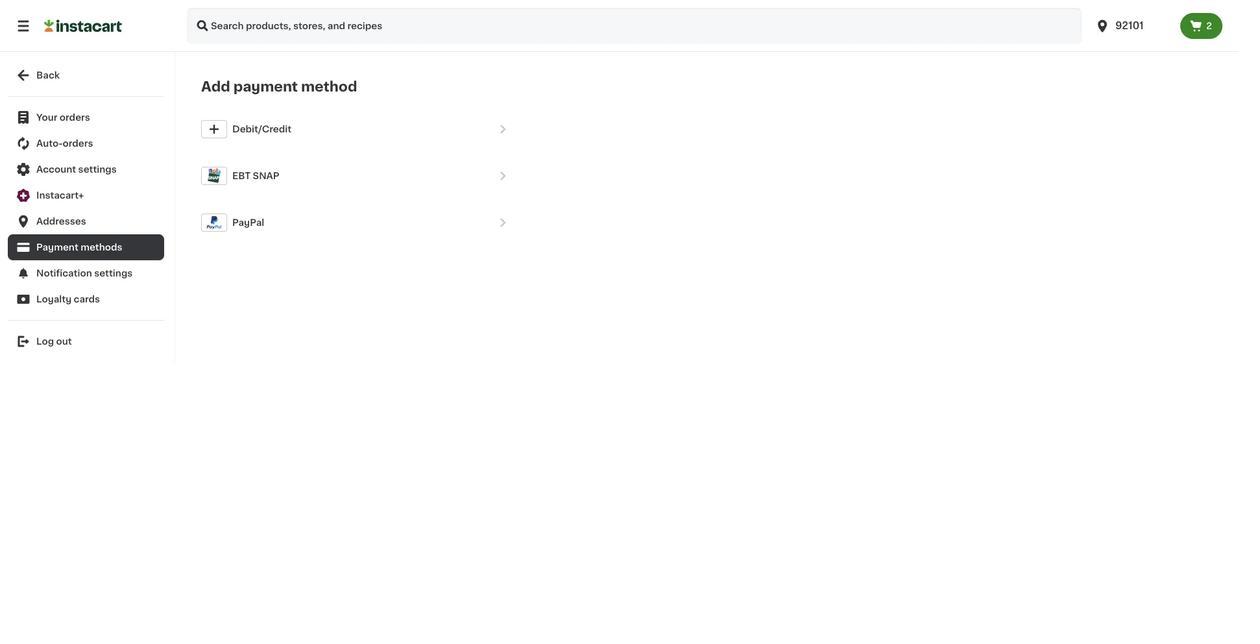 Task type: describe. For each thing, give the bounding box(es) containing it.
notification settings
[[36, 269, 133, 278]]

cards
[[74, 295, 100, 304]]

settings for notification settings
[[94, 269, 133, 278]]

addresses
[[36, 217, 86, 226]]

snap
[[253, 171, 280, 180]]

your orders
[[36, 113, 90, 122]]

settings for account settings
[[78, 165, 117, 174]]

your
[[36, 113, 57, 122]]

2
[[1207, 21, 1213, 31]]

ebt
[[232, 171, 251, 180]]

back link
[[8, 62, 164, 88]]

Search field
[[187, 8, 1082, 44]]

ebt snap button
[[196, 152, 521, 199]]

add
[[201, 80, 230, 93]]

1 92101 button from the left
[[1087, 8, 1181, 44]]

notification settings link
[[8, 260, 164, 286]]

2 button
[[1181, 13, 1223, 39]]

account settings
[[36, 165, 117, 174]]

your orders link
[[8, 105, 164, 130]]

instacart logo image
[[44, 18, 122, 34]]

instacart+
[[36, 191, 84, 200]]

log out
[[36, 337, 72, 346]]

account
[[36, 165, 76, 174]]

notification
[[36, 269, 92, 278]]

add payment method
[[201, 80, 357, 93]]

paypal link
[[196, 199, 521, 246]]



Task type: vqa. For each thing, say whether or not it's contained in the screenshot.
LOYALTY CARDS at left top
yes



Task type: locate. For each thing, give the bounding box(es) containing it.
orders for auto-orders
[[63, 139, 93, 148]]

settings
[[78, 165, 117, 174], [94, 269, 133, 278]]

auto-orders link
[[8, 130, 164, 156]]

92101 button
[[1087, 8, 1181, 44], [1095, 8, 1173, 44]]

0 vertical spatial settings
[[78, 165, 117, 174]]

orders for your orders
[[60, 113, 90, 122]]

orders
[[60, 113, 90, 122], [63, 139, 93, 148]]

auto-
[[36, 139, 63, 148]]

payment
[[36, 243, 78, 252]]

paypal
[[232, 218, 264, 227]]

1 vertical spatial settings
[[94, 269, 133, 278]]

orders up the auto-orders at the top left
[[60, 113, 90, 122]]

addresses link
[[8, 208, 164, 234]]

debit/credit button
[[196, 106, 521, 152]]

settings down auto-orders 'link'
[[78, 165, 117, 174]]

back
[[36, 71, 60, 80]]

ebt snap
[[232, 171, 280, 180]]

log out link
[[8, 328, 164, 354]]

0 vertical spatial orders
[[60, 113, 90, 122]]

payment methods link
[[8, 234, 164, 260]]

log
[[36, 337, 54, 346]]

out
[[56, 337, 72, 346]]

instacart+ link
[[8, 182, 164, 208]]

orders up account settings
[[63, 139, 93, 148]]

2 92101 button from the left
[[1095, 8, 1173, 44]]

debit/credit
[[232, 125, 292, 134]]

loyalty cards
[[36, 295, 100, 304]]

None search field
[[187, 8, 1082, 44]]

loyalty cards link
[[8, 286, 164, 312]]

loyalty
[[36, 295, 72, 304]]

method
[[301, 80, 357, 93]]

orders inside 'link'
[[63, 139, 93, 148]]

1 vertical spatial orders
[[63, 139, 93, 148]]

methods
[[81, 243, 122, 252]]

payment
[[233, 80, 298, 93]]

account settings link
[[8, 156, 164, 182]]

settings down 'methods'
[[94, 269, 133, 278]]

payment methods
[[36, 243, 122, 252]]

auto-orders
[[36, 139, 93, 148]]

92101
[[1116, 21, 1144, 31]]



